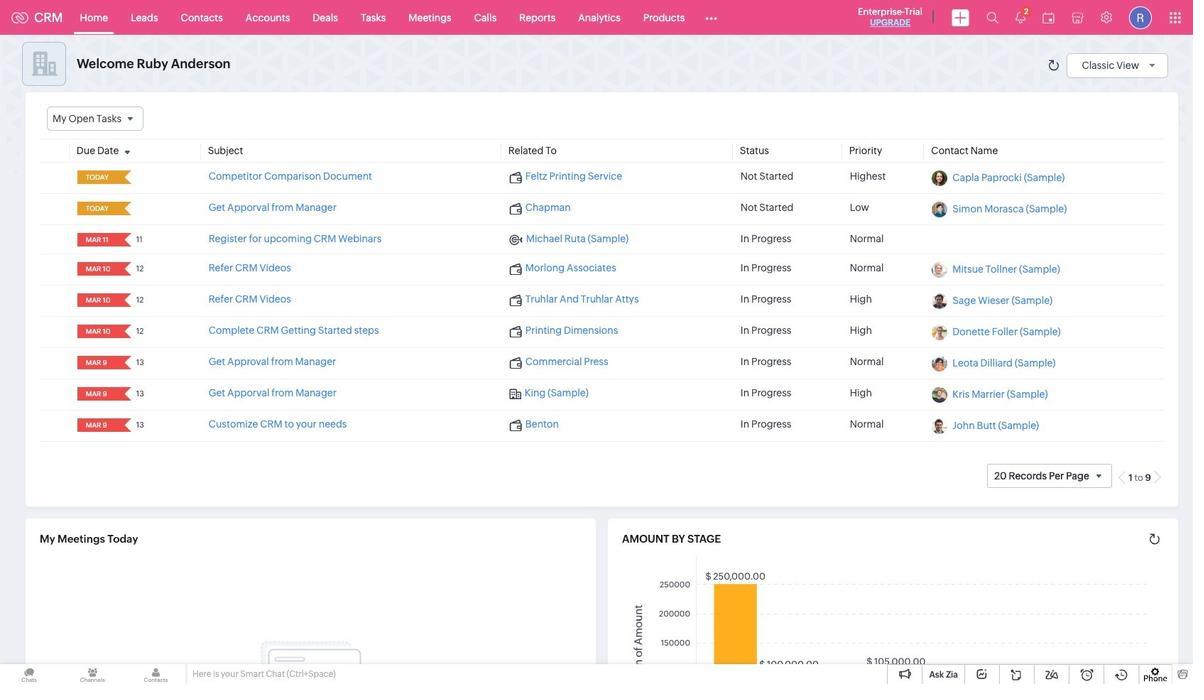 Task type: describe. For each thing, give the bounding box(es) containing it.
late by  days image
[[119, 173, 136, 181]]

chats image
[[0, 664, 58, 684]]

signals element
[[1008, 0, 1035, 35]]

profile image
[[1130, 6, 1153, 29]]

search image
[[987, 11, 999, 23]]

late by  days image
[[119, 204, 136, 213]]

logo image
[[11, 12, 28, 23]]



Task type: locate. For each thing, give the bounding box(es) containing it.
profile element
[[1121, 0, 1161, 34]]

search element
[[979, 0, 1008, 35]]

Other Modules field
[[697, 6, 727, 29]]

channels image
[[63, 664, 122, 684]]

contacts image
[[127, 664, 185, 684]]

create menu image
[[952, 9, 970, 26]]

create menu element
[[944, 0, 979, 34]]

None field
[[47, 107, 144, 131], [82, 171, 115, 184], [82, 202, 115, 215], [82, 233, 115, 247], [82, 262, 115, 276], [82, 294, 115, 307], [82, 325, 115, 338], [82, 356, 115, 370], [82, 387, 115, 401], [82, 419, 115, 432], [47, 107, 144, 131], [82, 171, 115, 184], [82, 202, 115, 215], [82, 233, 115, 247], [82, 262, 115, 276], [82, 294, 115, 307], [82, 325, 115, 338], [82, 356, 115, 370], [82, 387, 115, 401], [82, 419, 115, 432]]

calendar image
[[1043, 12, 1055, 23]]



